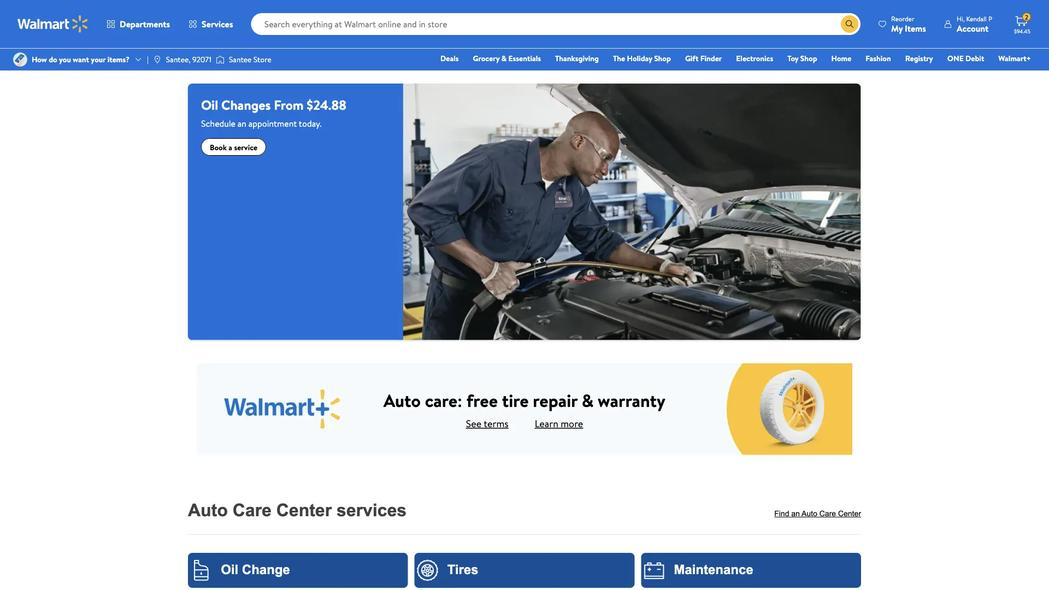 Task type: locate. For each thing, give the bounding box(es) containing it.
home link
[[826, 52, 856, 64]]

one debit link
[[942, 52, 989, 64]]

1 horizontal spatial &
[[582, 388, 594, 412]]

walmart+ link
[[993, 52, 1036, 64]]

santee
[[229, 54, 252, 65]]

$94.45
[[1014, 27, 1030, 35]]

fashion link
[[861, 52, 896, 64]]

Search search field
[[251, 13, 861, 35]]

see terms link
[[466, 417, 508, 431]]

book a service
[[210, 142, 257, 152]]

shop
[[654, 53, 671, 64], [800, 53, 817, 64]]

2 shop from the left
[[800, 53, 817, 64]]

from
[[274, 96, 304, 114]]

santee, 92071
[[166, 54, 211, 65]]

santee store
[[229, 54, 271, 65]]

home
[[831, 53, 851, 64]]

p
[[988, 14, 992, 23]]

how do you want your items?
[[32, 54, 129, 65]]

 image left how
[[13, 52, 27, 67]]

items
[[905, 22, 926, 34]]

schedule
[[201, 117, 235, 129]]

toy shop link
[[782, 52, 822, 64]]

0 horizontal spatial shop
[[654, 53, 671, 64]]

 image right 92071
[[216, 54, 225, 65]]

grocery & essentials
[[473, 53, 541, 64]]

do
[[49, 54, 57, 65]]

electronics
[[736, 53, 773, 64]]

walmart image
[[17, 15, 89, 33]]

departments
[[120, 18, 170, 30]]

1 horizontal spatial shop
[[800, 53, 817, 64]]

shop right toy
[[800, 53, 817, 64]]

1 horizontal spatial  image
[[216, 54, 225, 65]]

departments button
[[97, 11, 179, 37]]

2
[[1025, 12, 1028, 22]]

& up more
[[582, 388, 594, 412]]

& right 'grocery'
[[501, 53, 507, 64]]

repair
[[533, 388, 578, 412]]

92071
[[192, 54, 211, 65]]

book a service link
[[201, 138, 266, 156]]

the holiday shop
[[613, 53, 671, 64]]

oil changes from $24.88 schedule an appointment today.
[[201, 96, 346, 129]]

 image
[[153, 55, 162, 64]]

hi, kendall p account
[[957, 14, 992, 34]]

a
[[229, 142, 232, 152]]

0 horizontal spatial &
[[501, 53, 507, 64]]

thanksgiving
[[555, 53, 599, 64]]

&
[[501, 53, 507, 64], [582, 388, 594, 412]]

one
[[947, 53, 964, 64]]

$24.88
[[307, 96, 346, 114]]

debit
[[965, 53, 984, 64]]

deals
[[440, 53, 459, 64]]

free
[[466, 388, 498, 412]]

service
[[234, 142, 257, 152]]

store
[[253, 54, 271, 65]]

 image
[[13, 52, 27, 67], [216, 54, 225, 65]]

shop right holiday
[[654, 53, 671, 64]]

gift finder link
[[680, 52, 727, 64]]

see terms
[[466, 417, 508, 431]]

essentials
[[508, 53, 541, 64]]

learn more link
[[535, 417, 583, 431]]

0 vertical spatial &
[[501, 53, 507, 64]]

registry link
[[900, 52, 938, 64]]

an
[[238, 117, 246, 129]]

thanksgiving link
[[550, 52, 604, 64]]

account
[[957, 22, 988, 34]]

0 horizontal spatial  image
[[13, 52, 27, 67]]

services
[[202, 18, 233, 30]]

terms
[[484, 417, 508, 431]]

registry
[[905, 53, 933, 64]]

kendall
[[966, 14, 987, 23]]

hi,
[[957, 14, 965, 23]]



Task type: vqa. For each thing, say whether or not it's contained in the screenshot.
Home at the right
yes



Task type: describe. For each thing, give the bounding box(es) containing it.
 image for santee store
[[216, 54, 225, 65]]

santee,
[[166, 54, 191, 65]]

reorder my items
[[891, 14, 926, 34]]

learn more
[[535, 417, 583, 431]]

walmart+
[[998, 53, 1031, 64]]

Walmart Site-Wide search field
[[251, 13, 861, 35]]

warranty
[[598, 388, 665, 412]]

see
[[466, 417, 481, 431]]

toy shop
[[787, 53, 817, 64]]

how
[[32, 54, 47, 65]]

auto
[[384, 388, 421, 412]]

gift
[[685, 53, 698, 64]]

tire
[[502, 388, 529, 412]]

|
[[147, 54, 149, 65]]

more
[[561, 417, 583, 431]]

grocery
[[473, 53, 500, 64]]

gift finder
[[685, 53, 722, 64]]

my
[[891, 22, 903, 34]]

you
[[59, 54, 71, 65]]

free tire repair & warranty image
[[197, 362, 852, 456]]

the holiday shop link
[[608, 52, 676, 64]]

appointment
[[248, 117, 297, 129]]

book
[[210, 142, 227, 152]]

deals link
[[436, 52, 464, 64]]

holiday
[[627, 53, 652, 64]]

1 shop from the left
[[654, 53, 671, 64]]

 image for how do you want your items?
[[13, 52, 27, 67]]

fashion
[[866, 53, 891, 64]]

today.
[[299, 117, 322, 129]]

auto care: free tire repair & warranty
[[384, 388, 665, 412]]

care:
[[425, 388, 462, 412]]

finder
[[700, 53, 722, 64]]

search icon image
[[845, 20, 854, 28]]

oil
[[201, 96, 218, 114]]

one debit
[[947, 53, 984, 64]]

learn
[[535, 417, 558, 431]]

electronics link
[[731, 52, 778, 64]]

your
[[91, 54, 106, 65]]

toy
[[787, 53, 799, 64]]

1 vertical spatial &
[[582, 388, 594, 412]]

reorder
[[891, 14, 914, 23]]

items?
[[107, 54, 129, 65]]

services button
[[179, 11, 242, 37]]

want
[[73, 54, 89, 65]]

grocery & essentials link
[[468, 52, 546, 64]]

the
[[613, 53, 625, 64]]

changes
[[221, 96, 271, 114]]



